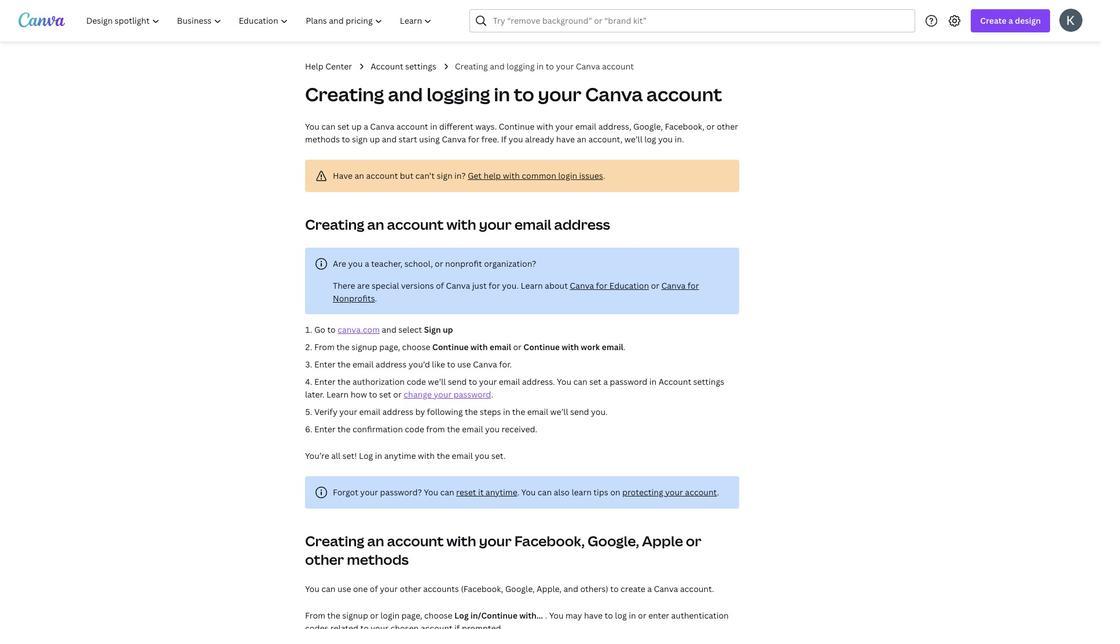 Task type: describe. For each thing, give the bounding box(es) containing it.
methods inside creating an account with your facebook, google, apple or other methods
[[347, 550, 409, 569]]

we'll inside "you can set up a canva account in different ways. continue with your email address, google, facebook, or other methods to sign up and start using canva for free. if you already have an account, we'll log you in."
[[625, 134, 643, 145]]

0 vertical spatial learn
[[521, 280, 543, 291]]

set.
[[492, 451, 506, 462]]

if
[[455, 623, 460, 630]]

it
[[478, 487, 484, 498]]

canva.com
[[338, 324, 380, 335]]

1 vertical spatial sign
[[437, 170, 453, 181]]

your inside the . you may have to log in or enter authentication codes related to your chosen account if prompted.
[[371, 623, 389, 630]]

education
[[610, 280, 649, 291]]

1 horizontal spatial up
[[370, 134, 380, 145]]

in inside "you can set up a canva account in different ways. continue with your email address, google, facebook, or other methods to sign up and start using canva for free. if you already have an account, we'll log you in."
[[430, 121, 438, 132]]

from the signup or login page, choose log in/continue with...
[[305, 611, 543, 622]]

authorization
[[353, 377, 405, 388]]

go to canva.com and select sign up
[[315, 324, 453, 335]]

set!
[[343, 451, 357, 462]]

code for confirmation
[[405, 424, 424, 435]]

you're
[[305, 451, 329, 462]]

to inside "you can set up a canva account in different ways. continue with your email address, google, facebook, or other methods to sign up and start using canva for free. if you already have an account, we'll log you in."
[[342, 134, 350, 145]]

log inside "you can set up a canva account in different ways. continue with your email address, google, facebook, or other methods to sign up and start using canva for free. if you already have an account, we'll log you in."
[[645, 134, 657, 145]]

using
[[419, 134, 440, 145]]

a inside "you can set up a canva account in different ways. continue with your email address, google, facebook, or other methods to sign up and start using canva for free. if you already have an account, we'll log you in."
[[364, 121, 368, 132]]

later.
[[305, 389, 325, 400]]

email inside enter the authorization code we'll send to your email address. you can set a password in account settings later. learn how to set or
[[499, 377, 520, 388]]

0 horizontal spatial log
[[359, 451, 373, 462]]

can left also
[[538, 487, 552, 498]]

with left work
[[562, 342, 579, 353]]

password?
[[380, 487, 422, 498]]

with...
[[520, 611, 543, 622]]

chosen
[[391, 623, 419, 630]]

by
[[416, 407, 425, 418]]

we'll inside enter the authorization code we'll send to your email address. you can set a password in account settings later. learn how to set or
[[428, 377, 446, 388]]

have an account but can't sign in? get help with common login issues .
[[333, 170, 606, 181]]

other inside creating an account with your facebook, google, apple or other methods
[[305, 550, 344, 569]]

1 horizontal spatial login
[[559, 170, 578, 181]]

different
[[440, 121, 474, 132]]

change your password link
[[404, 389, 491, 400]]

in/continue
[[471, 611, 518, 622]]

can inside enter the authorization code we'll send to your email address. you can set a password in account settings later. learn how to set or
[[574, 377, 588, 388]]

on
[[611, 487, 621, 498]]

you left 'in.' at right
[[659, 134, 673, 145]]

enter the authorization code we'll send to your email address. you can set a password in account settings later. learn how to set or
[[305, 377, 725, 400]]

already
[[525, 134, 555, 145]]

0 vertical spatial use
[[458, 359, 471, 370]]

verify your email address by following the steps in the email we'll send you.
[[315, 407, 608, 418]]

reset it anytime link
[[457, 487, 518, 498]]

with up 'nonprofit'
[[447, 215, 476, 234]]

1 horizontal spatial you.
[[591, 407, 608, 418]]

your inside creating an account with your facebook, google, apple or other methods
[[479, 532, 512, 551]]

create
[[981, 15, 1007, 26]]

email inside "you can set up a canva account in different ways. continue with your email address, google, facebook, or other methods to sign up and start using canva for free. if you already have an account, we'll log you in."
[[576, 121, 597, 132]]

you can use one of your other accounts (facebook, google, apple, and others) to create a canva account.
[[305, 584, 715, 595]]

forgot your password? you can reset it anytime . you can also learn tips on protecting your account .
[[333, 487, 720, 498]]

ways.
[[476, 121, 497, 132]]

organization?
[[484, 258, 537, 269]]

with inside "you can set up a canva account in different ways. continue with your email address, google, facebook, or other methods to sign up and start using canva for free. if you already have an account, we'll log you in."
[[537, 121, 554, 132]]

1 horizontal spatial anytime
[[486, 487, 518, 498]]

an inside "you can set up a canva account in different ways. continue with your email address, google, facebook, or other methods to sign up and start using canva for free. if you already have an account, we'll log you in."
[[577, 134, 587, 145]]

enter the confirmation code from the email you received.
[[315, 424, 538, 435]]

sign inside "you can set up a canva account in different ways. continue with your email address, google, facebook, or other methods to sign up and start using canva for free. if you already have an account, we'll log you in."
[[352, 134, 368, 145]]

just
[[472, 280, 487, 291]]

facebook, inside "you can set up a canva account in different ways. continue with your email address, google, facebook, or other methods to sign up and start using canva for free. if you already have an account, we'll log you in."
[[665, 121, 705, 132]]

a inside dropdown button
[[1009, 15, 1014, 26]]

can left one
[[322, 584, 336, 595]]

learn
[[572, 487, 592, 498]]

issues
[[580, 170, 603, 181]]

2 horizontal spatial set
[[590, 377, 602, 388]]

continue inside "you can set up a canva account in different ways. continue with your email address, google, facebook, or other methods to sign up and start using canva for free. if you already have an account, we'll log you in."
[[499, 121, 535, 132]]

create a design
[[981, 15, 1042, 26]]

set inside "you can set up a canva account in different ways. continue with your email address, google, facebook, or other methods to sign up and start using canva for free. if you already have an account, we'll log you in."
[[338, 121, 350, 132]]

change your password .
[[404, 389, 494, 400]]

teacher,
[[371, 258, 403, 269]]

for inside the canva for nonprofits
[[688, 280, 699, 291]]

0 vertical spatial logging
[[507, 61, 535, 72]]

enter the email address you'd like to use canva for.
[[315, 359, 512, 370]]

2 vertical spatial google,
[[506, 584, 535, 595]]

special
[[372, 280, 399, 291]]

and inside "you can set up a canva account in different ways. continue with your email address, google, facebook, or other methods to sign up and start using canva for free. if you already have an account, we'll log you in."
[[382, 134, 397, 145]]

you right if
[[509, 134, 523, 145]]

google, inside creating an account with your facebook, google, apple or other methods
[[588, 532, 640, 551]]

are you a teacher, school, or nonprofit organization?
[[333, 258, 537, 269]]

received.
[[502, 424, 538, 435]]

nonprofit
[[445, 258, 482, 269]]

address for verify your email address by following the steps in the email we'll send you.
[[383, 407, 414, 418]]

canva for nonprofits
[[333, 280, 699, 304]]

account inside enter the authorization code we'll send to your email address. you can set a password in account settings later. learn how to set or
[[659, 377, 692, 388]]

email up received.
[[527, 407, 549, 418]]

1 horizontal spatial log
[[455, 611, 469, 622]]

you'd
[[409, 359, 430, 370]]

authentication
[[672, 611, 729, 622]]

send inside enter the authorization code we'll send to your email address. you can set a password in account settings later. learn how to set or
[[448, 377, 467, 388]]

your inside enter the authorization code we'll send to your email address. you can set a password in account settings later. learn how to set or
[[479, 377, 497, 388]]

center
[[326, 61, 352, 72]]

have inside "you can set up a canva account in different ways. continue with your email address, google, facebook, or other methods to sign up and start using canva for free. if you already have an account, we'll log you in."
[[557, 134, 575, 145]]

signup for or
[[342, 611, 368, 622]]

help center
[[305, 61, 352, 72]]

enter for enter the email address you'd like to use canva for.
[[315, 359, 336, 370]]

help
[[305, 61, 324, 72]]

start
[[399, 134, 417, 145]]

can left reset
[[440, 487, 455, 498]]

have
[[333, 170, 353, 181]]

or inside "you can set up a canva account in different ways. continue with your email address, google, facebook, or other methods to sign up and start using canva for free. if you already have an account, we'll log you in."
[[707, 121, 715, 132]]

creating an account with your email address
[[305, 215, 611, 234]]

there
[[333, 280, 355, 291]]

with up enter the authorization code we'll send to your email address. you can set a password in account settings later. learn how to set or in the bottom of the page
[[471, 342, 488, 353]]

from
[[426, 424, 445, 435]]

from for from the signup or login page, choose log in/continue with...
[[305, 611, 325, 622]]

top level navigation element
[[79, 9, 442, 32]]

protecting
[[623, 487, 664, 498]]

also
[[554, 487, 570, 498]]

like
[[432, 359, 445, 370]]

the inside enter the authorization code we'll send to your email address. you can set a password in account settings later. learn how to set or
[[338, 377, 351, 388]]

address,
[[599, 121, 632, 132]]

an for creating an account with your facebook, google, apple or other methods
[[367, 532, 384, 551]]

in inside the . you may have to log in or enter authentication codes related to your chosen account if prompted.
[[629, 611, 636, 622]]

canva for education link
[[570, 280, 649, 291]]

codes
[[305, 623, 329, 630]]

Try "remove background" or "brand kit" search field
[[493, 10, 908, 32]]

email up confirmation
[[359, 407, 381, 418]]

0 vertical spatial address
[[555, 215, 611, 234]]

you can set up a canva account in different ways. continue with your email address, google, facebook, or other methods to sign up and start using canva for free. if you already have an account, we'll log you in.
[[305, 121, 739, 145]]

how
[[351, 389, 367, 400]]

reset
[[457, 487, 476, 498]]

1 vertical spatial creating and logging in to your canva account
[[305, 82, 723, 107]]

create
[[621, 584, 646, 595]]

learn inside enter the authorization code we'll send to your email address. you can set a password in account settings later. learn how to set or
[[327, 389, 349, 400]]

school,
[[405, 258, 433, 269]]

but
[[400, 170, 414, 181]]

. inside the . you may have to log in or enter authentication codes related to your chosen account if prompted.
[[545, 611, 548, 622]]

email up for.
[[490, 342, 512, 353]]

google, inside "you can set up a canva account in different ways. continue with your email address, google, facebook, or other methods to sign up and start using canva for free. if you already have an account, we'll log you in."
[[634, 121, 663, 132]]

confirmation
[[353, 424, 403, 435]]

in.
[[675, 134, 684, 145]]



Task type: vqa. For each thing, say whether or not it's contained in the screenshot.
is inside The payment threshold tells us the minimum expected payment that you need to have for us to process your payment. This is set by default and can't be edited.
no



Task type: locate. For each thing, give the bounding box(es) containing it.
in inside enter the authorization code we'll send to your email address. you can set a password in account settings later. learn how to set or
[[650, 377, 657, 388]]

0 vertical spatial log
[[359, 451, 373, 462]]

0 vertical spatial anytime
[[384, 451, 416, 462]]

account inside creating an account with your facebook, google, apple or other methods
[[387, 532, 444, 551]]

email down verify your email address by following the steps in the email we'll send you. on the bottom of the page
[[462, 424, 483, 435]]

set down the authorization
[[379, 389, 392, 400]]

you right are
[[348, 258, 363, 269]]

address
[[555, 215, 611, 234], [376, 359, 407, 370], [383, 407, 414, 418]]

email right work
[[602, 342, 624, 353]]

account
[[371, 61, 404, 72], [659, 377, 692, 388]]

0 vertical spatial facebook,
[[665, 121, 705, 132]]

address left by
[[383, 407, 414, 418]]

0 vertical spatial have
[[557, 134, 575, 145]]

following
[[427, 407, 463, 418]]

account
[[602, 61, 634, 72], [647, 82, 723, 107], [397, 121, 428, 132], [366, 170, 398, 181], [387, 215, 444, 234], [685, 487, 718, 498], [387, 532, 444, 551], [421, 623, 453, 630]]

log
[[359, 451, 373, 462], [455, 611, 469, 622]]

methods inside "you can set up a canva account in different ways. continue with your email address, google, facebook, or other methods to sign up and start using canva for free. if you already have an account, we'll log you in."
[[305, 134, 340, 145]]

0 horizontal spatial we'll
[[428, 377, 446, 388]]

1 vertical spatial use
[[338, 584, 351, 595]]

all
[[331, 451, 341, 462]]

1 vertical spatial login
[[381, 611, 400, 622]]

0 vertical spatial code
[[407, 377, 426, 388]]

settings
[[406, 61, 437, 72], [694, 377, 725, 388]]

0 horizontal spatial you.
[[502, 280, 519, 291]]

enter for enter the confirmation code from the email you received.
[[315, 424, 336, 435]]

0 vertical spatial settings
[[406, 61, 437, 72]]

2 enter from the top
[[315, 377, 336, 388]]

0 horizontal spatial logging
[[427, 82, 490, 107]]

0 horizontal spatial have
[[557, 134, 575, 145]]

settings inside 'link'
[[406, 61, 437, 72]]

you inside the . you may have to log in or enter authentication codes related to your chosen account if prompted.
[[550, 611, 564, 622]]

use down from the signup page, choose continue with email or continue with work email . on the bottom
[[458, 359, 471, 370]]

are
[[333, 258, 346, 269]]

1 vertical spatial account
[[659, 377, 692, 388]]

2 vertical spatial address
[[383, 407, 414, 418]]

you down steps
[[485, 424, 500, 435]]

kendall parks image
[[1060, 8, 1083, 32]]

1 vertical spatial methods
[[347, 550, 409, 569]]

1 horizontal spatial sign
[[437, 170, 453, 181]]

in?
[[455, 170, 466, 181]]

creating an account with your facebook, google, apple or other methods
[[305, 532, 702, 569]]

1 vertical spatial send
[[571, 407, 589, 418]]

0 vertical spatial from
[[315, 342, 335, 353]]

others)
[[581, 584, 609, 595]]

1 vertical spatial code
[[405, 424, 424, 435]]

code down by
[[405, 424, 424, 435]]

the
[[337, 342, 350, 353], [338, 359, 351, 370], [338, 377, 351, 388], [465, 407, 478, 418], [512, 407, 526, 418], [338, 424, 351, 435], [447, 424, 460, 435], [437, 451, 450, 462], [327, 611, 340, 622]]

can down work
[[574, 377, 588, 388]]

code up change
[[407, 377, 426, 388]]

work
[[581, 342, 600, 353]]

learn up verify on the bottom left of the page
[[327, 389, 349, 400]]

0 horizontal spatial methods
[[305, 134, 340, 145]]

1 vertical spatial facebook,
[[515, 532, 585, 551]]

0 horizontal spatial use
[[338, 584, 351, 595]]

1 enter from the top
[[315, 359, 336, 370]]

page,
[[380, 342, 400, 353], [402, 611, 423, 622]]

log
[[645, 134, 657, 145], [615, 611, 627, 622]]

use
[[458, 359, 471, 370], [338, 584, 351, 595]]

account inside "you can set up a canva account in different ways. continue with your email address, google, facebook, or other methods to sign up and start using canva for free. if you already have an account, we'll log you in."
[[397, 121, 428, 132]]

1 horizontal spatial send
[[571, 407, 589, 418]]

with right help
[[503, 170, 520, 181]]

for.
[[500, 359, 512, 370]]

0 horizontal spatial account
[[371, 61, 404, 72]]

use left one
[[338, 584, 351, 595]]

email up the account, at the right
[[576, 121, 597, 132]]

1 vertical spatial enter
[[315, 377, 336, 388]]

or inside creating an account with your facebook, google, apple or other methods
[[686, 532, 702, 551]]

you inside enter the authorization code we'll send to your email address. you can set a password in account settings later. learn how to set or
[[557, 377, 572, 388]]

1 horizontal spatial page,
[[402, 611, 423, 622]]

1 vertical spatial learn
[[327, 389, 349, 400]]

enter
[[649, 611, 670, 622]]

change
[[404, 389, 432, 400]]

1 vertical spatial page,
[[402, 611, 423, 622]]

forgot
[[333, 487, 359, 498]]

you're all set! log in anytime with the email you set.
[[305, 451, 506, 462]]

0 horizontal spatial set
[[338, 121, 350, 132]]

0 vertical spatial enter
[[315, 359, 336, 370]]

2 vertical spatial other
[[400, 584, 421, 595]]

canva for nonprofits link
[[333, 280, 699, 304]]

1 vertical spatial signup
[[342, 611, 368, 622]]

you inside "you can set up a canva account in different ways. continue with your email address, google, facebook, or other methods to sign up and start using canva for free. if you already have an account, we'll log you in."
[[305, 121, 320, 132]]

common
[[522, 170, 557, 181]]

email up "organization?"
[[515, 215, 552, 234]]

choose down the accounts
[[425, 611, 453, 622]]

0 vertical spatial set
[[338, 121, 350, 132]]

or inside enter the authorization code we'll send to your email address. you can set a password in account settings later. learn how to set or
[[393, 389, 402, 400]]

continue up the "like"
[[433, 342, 469, 353]]

up up have
[[352, 121, 362, 132]]

with
[[537, 121, 554, 132], [503, 170, 520, 181], [447, 215, 476, 234], [471, 342, 488, 353], [562, 342, 579, 353], [418, 451, 435, 462], [447, 532, 476, 551]]

0 vertical spatial other
[[717, 121, 739, 132]]

.
[[603, 170, 606, 181], [375, 293, 377, 304], [624, 342, 626, 353], [491, 389, 494, 400], [518, 487, 520, 498], [718, 487, 720, 498], [545, 611, 548, 622]]

1 vertical spatial other
[[305, 550, 344, 569]]

1 vertical spatial log
[[455, 611, 469, 622]]

with down enter the confirmation code from the email you received.
[[418, 451, 435, 462]]

have
[[557, 134, 575, 145], [584, 611, 603, 622]]

1 vertical spatial choose
[[425, 611, 453, 622]]

2 horizontal spatial up
[[443, 324, 453, 335]]

we'll down address.
[[551, 407, 569, 418]]

steps
[[480, 407, 501, 418]]

to
[[546, 61, 554, 72], [514, 82, 534, 107], [342, 134, 350, 145], [328, 324, 336, 335], [447, 359, 456, 370], [469, 377, 477, 388], [369, 389, 378, 400], [611, 584, 619, 595], [605, 611, 613, 622], [361, 623, 369, 630]]

an up teacher,
[[367, 215, 384, 234]]

0 vertical spatial page,
[[380, 342, 400, 353]]

methods up have
[[305, 134, 340, 145]]

1 vertical spatial we'll
[[428, 377, 446, 388]]

0 vertical spatial password
[[610, 377, 648, 388]]

log up if
[[455, 611, 469, 622]]

2 horizontal spatial we'll
[[625, 134, 643, 145]]

account inside account settings 'link'
[[371, 61, 404, 72]]

you left "set."
[[475, 451, 490, 462]]

login up chosen in the bottom left of the page
[[381, 611, 400, 622]]

enter inside enter the authorization code we'll send to your email address. you can set a password in account settings later. learn how to set or
[[315, 377, 336, 388]]

1 vertical spatial up
[[370, 134, 380, 145]]

1 horizontal spatial methods
[[347, 550, 409, 569]]

1 horizontal spatial logging
[[507, 61, 535, 72]]

2 vertical spatial set
[[379, 389, 392, 400]]

or inside the . you may have to log in or enter authentication codes related to your chosen account if prompted.
[[638, 611, 647, 622]]

design
[[1016, 15, 1042, 26]]

creating inside creating an account with your facebook, google, apple or other methods
[[305, 532, 365, 551]]

from down go on the left
[[315, 342, 335, 353]]

1 horizontal spatial of
[[436, 280, 444, 291]]

canva inside the canva for nonprofits
[[662, 280, 686, 291]]

2 vertical spatial we'll
[[551, 407, 569, 418]]

signup
[[352, 342, 378, 353], [342, 611, 368, 622]]

anytime down confirmation
[[384, 451, 416, 462]]

1 horizontal spatial settings
[[694, 377, 725, 388]]

email down for.
[[499, 377, 520, 388]]

set up have
[[338, 121, 350, 132]]

your
[[556, 61, 574, 72], [538, 82, 582, 107], [556, 121, 574, 132], [479, 215, 512, 234], [479, 377, 497, 388], [434, 389, 452, 400], [340, 407, 357, 418], [360, 487, 378, 498], [666, 487, 683, 498], [479, 532, 512, 551], [380, 584, 398, 595], [371, 623, 389, 630]]

1 horizontal spatial learn
[[521, 280, 543, 291]]

0 vertical spatial up
[[352, 121, 362, 132]]

can up have
[[322, 121, 336, 132]]

email
[[576, 121, 597, 132], [515, 215, 552, 234], [490, 342, 512, 353], [602, 342, 624, 353], [353, 359, 374, 370], [499, 377, 520, 388], [359, 407, 381, 418], [527, 407, 549, 418], [462, 424, 483, 435], [452, 451, 473, 462]]

learn
[[521, 280, 543, 291], [327, 389, 349, 400]]

accounts
[[423, 584, 459, 595]]

can
[[322, 121, 336, 132], [574, 377, 588, 388], [440, 487, 455, 498], [538, 487, 552, 498], [322, 584, 336, 595]]

account settings
[[371, 61, 437, 72]]

anytime right it
[[486, 487, 518, 498]]

versions
[[401, 280, 434, 291]]

and
[[490, 61, 505, 72], [388, 82, 423, 107], [382, 134, 397, 145], [382, 324, 397, 335], [564, 584, 579, 595]]

0 vertical spatial creating and logging in to your canva account
[[455, 61, 634, 72]]

create a design button
[[972, 9, 1051, 32]]

email left "set."
[[452, 451, 473, 462]]

help center link
[[305, 60, 352, 73]]

account inside the . you may have to log in or enter authentication codes related to your chosen account if prompted.
[[421, 623, 453, 630]]

anytime
[[384, 451, 416, 462], [486, 487, 518, 498]]

0 vertical spatial log
[[645, 134, 657, 145]]

of for canva
[[436, 280, 444, 291]]

log inside the . you may have to log in or enter authentication codes related to your chosen account if prompted.
[[615, 611, 627, 622]]

0 horizontal spatial anytime
[[384, 451, 416, 462]]

other inside "you can set up a canva account in different ways. continue with your email address, google, facebook, or other methods to sign up and start using canva for free. if you already have an account, we'll log you in."
[[717, 121, 739, 132]]

logging
[[507, 61, 535, 72], [427, 82, 490, 107]]

of right one
[[370, 584, 378, 595]]

apple,
[[537, 584, 562, 595]]

you
[[305, 121, 320, 132], [557, 377, 572, 388], [424, 487, 438, 498], [522, 487, 536, 498], [305, 584, 320, 595], [550, 611, 564, 622]]

verify
[[315, 407, 338, 418]]

log right set!
[[359, 451, 373, 462]]

0 vertical spatial methods
[[305, 134, 340, 145]]

1 horizontal spatial log
[[645, 134, 657, 145]]

have right may
[[584, 611, 603, 622]]

up right sign
[[443, 324, 453, 335]]

address up the authorization
[[376, 359, 407, 370]]

signup up related
[[342, 611, 368, 622]]

(facebook,
[[461, 584, 504, 595]]

canva
[[576, 61, 600, 72], [586, 82, 643, 107], [370, 121, 395, 132], [442, 134, 466, 145], [446, 280, 470, 291], [570, 280, 594, 291], [662, 280, 686, 291], [473, 359, 498, 370], [654, 584, 679, 595]]

account.
[[681, 584, 715, 595]]

for inside "you can set up a canva account in different ways. continue with your email address, google, facebook, or other methods to sign up and start using canva for free. if you already have an account, we'll log you in."
[[468, 134, 480, 145]]

of for your
[[370, 584, 378, 595]]

0 vertical spatial account
[[371, 61, 404, 72]]

0 vertical spatial signup
[[352, 342, 378, 353]]

1 horizontal spatial other
[[400, 584, 421, 595]]

facebook,
[[665, 121, 705, 132], [515, 532, 585, 551]]

we'll down "address,"
[[625, 134, 643, 145]]

0 vertical spatial login
[[559, 170, 578, 181]]

continue up address.
[[524, 342, 560, 353]]

1 horizontal spatial we'll
[[551, 407, 569, 418]]

google, right "address,"
[[634, 121, 663, 132]]

0 horizontal spatial other
[[305, 550, 344, 569]]

0 horizontal spatial facebook,
[[515, 532, 585, 551]]

we'll up change your password link
[[428, 377, 446, 388]]

code
[[407, 377, 426, 388], [405, 424, 424, 435]]

0 vertical spatial of
[[436, 280, 444, 291]]

enter for enter the authorization code we'll send to your email address. you can set a password in account settings later. learn how to set or
[[315, 377, 336, 388]]

1 vertical spatial have
[[584, 611, 603, 622]]

have right already
[[557, 134, 575, 145]]

set down work
[[590, 377, 602, 388]]

0 horizontal spatial learn
[[327, 389, 349, 400]]

continue up if
[[499, 121, 535, 132]]

2 vertical spatial up
[[443, 324, 453, 335]]

one
[[353, 584, 368, 595]]

if
[[501, 134, 507, 145]]

0 vertical spatial you.
[[502, 280, 519, 291]]

0 horizontal spatial sign
[[352, 134, 368, 145]]

of right versions
[[436, 280, 444, 291]]

account settings link
[[371, 60, 437, 73]]

code inside enter the authorization code we'll send to your email address. you can set a password in account settings later. learn how to set or
[[407, 377, 426, 388]]

an left the account, at the right
[[577, 134, 587, 145]]

choose up the you'd
[[402, 342, 431, 353]]

an inside creating an account with your facebook, google, apple or other methods
[[367, 532, 384, 551]]

with down reset
[[447, 532, 476, 551]]

facebook, inside creating an account with your facebook, google, apple or other methods
[[515, 532, 585, 551]]

a
[[1009, 15, 1014, 26], [364, 121, 368, 132], [365, 258, 369, 269], [604, 377, 608, 388], [648, 584, 652, 595]]

an up one
[[367, 532, 384, 551]]

help
[[484, 170, 501, 181]]

0 vertical spatial we'll
[[625, 134, 643, 145]]

other
[[717, 121, 739, 132], [305, 550, 344, 569], [400, 584, 421, 595]]

signup down canva.com
[[352, 342, 378, 353]]

about
[[545, 280, 568, 291]]

learn left about
[[521, 280, 543, 291]]

with inside creating an account with your facebook, google, apple or other methods
[[447, 532, 476, 551]]

protecting your account link
[[623, 487, 718, 498]]

address down issues
[[555, 215, 611, 234]]

0 horizontal spatial up
[[352, 121, 362, 132]]

0 horizontal spatial password
[[454, 389, 491, 400]]

from up codes
[[305, 611, 325, 622]]

log left 'in.' at right
[[645, 134, 657, 145]]

an right have
[[355, 170, 364, 181]]

we'll
[[625, 134, 643, 145], [428, 377, 446, 388], [551, 407, 569, 418]]

0 horizontal spatial settings
[[406, 61, 437, 72]]

google, down on
[[588, 532, 640, 551]]

0 vertical spatial google,
[[634, 121, 663, 132]]

address for enter the email address you'd like to use canva for.
[[376, 359, 407, 370]]

sign up have
[[352, 134, 368, 145]]

0 vertical spatial send
[[448, 377, 467, 388]]

2 horizontal spatial other
[[717, 121, 739, 132]]

an for creating an account with your email address
[[367, 215, 384, 234]]

a inside enter the authorization code we'll send to your email address. you can set a password in account settings later. learn how to set or
[[604, 377, 608, 388]]

address.
[[522, 377, 555, 388]]

from the signup page, choose continue with email or continue with work email .
[[315, 342, 626, 353]]

have inside the . you may have to log in or enter authentication codes related to your chosen account if prompted.
[[584, 611, 603, 622]]

log down create at the bottom right of the page
[[615, 611, 627, 622]]

of
[[436, 280, 444, 291], [370, 584, 378, 595]]

1 vertical spatial password
[[454, 389, 491, 400]]

login left issues
[[559, 170, 578, 181]]

methods up one
[[347, 550, 409, 569]]

from
[[315, 342, 335, 353], [305, 611, 325, 622]]

facebook, up 'in.' at right
[[665, 121, 705, 132]]

page, down go to canva.com and select sign up on the bottom of page
[[380, 342, 400, 353]]

0 vertical spatial choose
[[402, 342, 431, 353]]

0 horizontal spatial login
[[381, 611, 400, 622]]

with up already
[[537, 121, 554, 132]]

prompted.
[[462, 623, 503, 630]]

sign left in?
[[437, 170, 453, 181]]

1 vertical spatial anytime
[[486, 487, 518, 498]]

an for have an account but can't sign in? get help with common login issues .
[[355, 170, 364, 181]]

1 vertical spatial of
[[370, 584, 378, 595]]

your inside "you can set up a canva account in different ways. continue with your email address, google, facebook, or other methods to sign up and start using canva for free. if you already have an account, we'll log you in."
[[556, 121, 574, 132]]

password inside enter the authorization code we'll send to your email address. you can set a password in account settings later. learn how to set or
[[610, 377, 648, 388]]

2 vertical spatial enter
[[315, 424, 336, 435]]

0 horizontal spatial page,
[[380, 342, 400, 353]]

from for from the signup page, choose continue with email or continue with work email .
[[315, 342, 335, 353]]

signup for page,
[[352, 342, 378, 353]]

page, up chosen in the bottom left of the page
[[402, 611, 423, 622]]

1 vertical spatial set
[[590, 377, 602, 388]]

can inside "you can set up a canva account in different ways. continue with your email address, google, facebook, or other methods to sign up and start using canva for free. if you already have an account, we'll log you in."
[[322, 121, 336, 132]]

1 horizontal spatial set
[[379, 389, 392, 400]]

related
[[331, 623, 359, 630]]

you
[[509, 134, 523, 145], [659, 134, 673, 145], [348, 258, 363, 269], [485, 424, 500, 435], [475, 451, 490, 462]]

canva.com link
[[338, 324, 380, 335]]

creating and logging in to your canva account
[[455, 61, 634, 72], [305, 82, 723, 107]]

1 vertical spatial address
[[376, 359, 407, 370]]

facebook, up apple,
[[515, 532, 585, 551]]

code for authorization
[[407, 377, 426, 388]]

free.
[[482, 134, 499, 145]]

3 enter from the top
[[315, 424, 336, 435]]

tips
[[594, 487, 609, 498]]

google, up 'with...'
[[506, 584, 535, 595]]

1 vertical spatial from
[[305, 611, 325, 622]]

. you may have to log in or enter authentication codes related to your chosen account if prompted.
[[305, 611, 729, 630]]

settings inside enter the authorization code we'll send to your email address. you can set a password in account settings later. learn how to set or
[[694, 377, 725, 388]]

up left start
[[370, 134, 380, 145]]

there are special versions of canva just for you. learn about canva for education or
[[333, 280, 662, 291]]

0 horizontal spatial send
[[448, 377, 467, 388]]

can't
[[416, 170, 435, 181]]

email up the authorization
[[353, 359, 374, 370]]

0 horizontal spatial of
[[370, 584, 378, 595]]

go
[[315, 324, 326, 335]]



